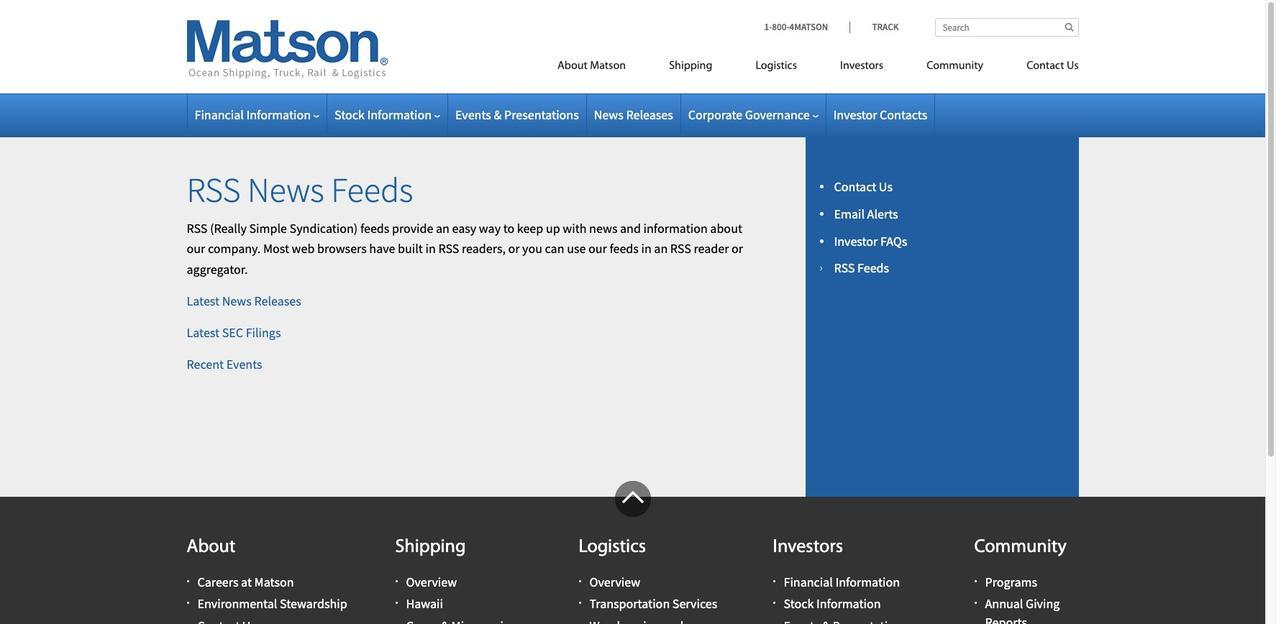 Task type: locate. For each thing, give the bounding box(es) containing it.
1 horizontal spatial contact us
[[1027, 60, 1079, 72]]

most
[[263, 241, 289, 257]]

about for about
[[187, 538, 236, 558]]

1 vertical spatial events
[[226, 356, 262, 372]]

0 vertical spatial contact us link
[[1005, 53, 1079, 83]]

0 vertical spatial latest
[[187, 293, 219, 309]]

or down about
[[732, 241, 743, 257]]

events left &
[[455, 106, 491, 123]]

latest left sec at the left bottom
[[187, 324, 219, 341]]

1 vertical spatial financial
[[784, 574, 833, 591]]

0 horizontal spatial an
[[436, 220, 450, 236]]

overview for shipping
[[406, 574, 457, 591]]

about up the presentations
[[558, 60, 588, 72]]

rss down investor faqs 'link'
[[834, 260, 855, 277]]

1 horizontal spatial releases
[[626, 106, 673, 123]]

way
[[479, 220, 501, 236]]

community
[[927, 60, 984, 72], [974, 538, 1067, 558]]

financial information link for the bottom stock information link
[[784, 574, 900, 591]]

programs
[[985, 574, 1037, 591]]

overview up hawaii link
[[406, 574, 457, 591]]

rss for rss news feeds
[[187, 168, 241, 212]]

0 vertical spatial us
[[1067, 60, 1079, 72]]

financial inside financial information stock information
[[784, 574, 833, 591]]

in
[[426, 241, 436, 257], [641, 241, 652, 257]]

matson inside "careers at matson environmental stewardship"
[[254, 574, 294, 591]]

0 vertical spatial feeds
[[360, 220, 389, 236]]

transportation
[[590, 596, 670, 612]]

news releases
[[594, 106, 673, 123]]

search image
[[1065, 22, 1074, 32]]

provide
[[392, 220, 433, 236]]

1 horizontal spatial stock information link
[[784, 596, 881, 612]]

2 vertical spatial news
[[222, 293, 252, 309]]

1 vertical spatial investors
[[773, 538, 843, 558]]

1 latest from the top
[[187, 293, 219, 309]]

logistics down '800-'
[[756, 60, 797, 72]]

1 horizontal spatial events
[[455, 106, 491, 123]]

1 vertical spatial stock
[[784, 596, 814, 612]]

programs annual giving reports
[[985, 574, 1060, 624]]

contact up email
[[834, 178, 876, 195]]

rss news feeds
[[187, 168, 413, 212]]

rss for rss (really simple syndication) feeds provide an easy way to keep up with news and information about our company. most web browsers have built in rss readers, or you can use our feeds in an rss reader or aggregator.
[[187, 220, 208, 236]]

about up careers
[[187, 538, 236, 558]]

0 horizontal spatial shipping
[[395, 538, 466, 558]]

contact down the search search box in the right top of the page
[[1027, 60, 1064, 72]]

1 overview link from the left
[[406, 574, 457, 591]]

2 overview from the left
[[590, 574, 640, 591]]

overview
[[406, 574, 457, 591], [590, 574, 640, 591]]

0 horizontal spatial feeds
[[360, 220, 389, 236]]

rss up (really
[[187, 168, 241, 212]]

feeds down 'investor faqs'
[[858, 260, 889, 277]]

1 or from the left
[[508, 241, 520, 257]]

logistics inside "top menu" navigation
[[756, 60, 797, 72]]

shipping inside "top menu" navigation
[[669, 60, 713, 72]]

0 horizontal spatial matson
[[254, 574, 294, 591]]

latest news releases link
[[187, 293, 301, 309]]

information for stock information
[[367, 106, 432, 123]]

email alerts
[[834, 206, 898, 222]]

you
[[522, 241, 542, 257]]

1 vertical spatial feeds
[[858, 260, 889, 277]]

contact us down the search icon
[[1027, 60, 1079, 72]]

0 vertical spatial about
[[558, 60, 588, 72]]

1 horizontal spatial financial
[[784, 574, 833, 591]]

1 vertical spatial investor
[[834, 233, 878, 249]]

0 horizontal spatial financial information link
[[195, 106, 319, 123]]

0 vertical spatial financial
[[195, 106, 244, 123]]

0 vertical spatial news
[[594, 106, 624, 123]]

1 horizontal spatial an
[[654, 241, 668, 257]]

footer
[[0, 481, 1265, 624]]

1 our from the left
[[187, 241, 205, 257]]

investors down track link at the top right of the page
[[840, 60, 884, 72]]

shipping
[[669, 60, 713, 72], [395, 538, 466, 558]]

2 or from the left
[[732, 241, 743, 257]]

releases down 'shipping' link
[[626, 106, 673, 123]]

1 vertical spatial latest
[[187, 324, 219, 341]]

0 vertical spatial stock information link
[[335, 106, 440, 123]]

0 horizontal spatial stock information link
[[335, 106, 440, 123]]

contact us inside "top menu" navigation
[[1027, 60, 1079, 72]]

1 horizontal spatial financial information link
[[784, 574, 900, 591]]

0 vertical spatial investors
[[840, 60, 884, 72]]

0 vertical spatial releases
[[626, 106, 673, 123]]

1 horizontal spatial contact us link
[[1005, 53, 1079, 83]]

1 vertical spatial logistics
[[579, 538, 646, 558]]

overview up transportation
[[590, 574, 640, 591]]

0 vertical spatial feeds
[[331, 168, 413, 212]]

0 horizontal spatial events
[[226, 356, 262, 372]]

1 vertical spatial an
[[654, 241, 668, 257]]

in down information
[[641, 241, 652, 257]]

investor down investors 'link'
[[834, 106, 877, 123]]

about inside "top menu" navigation
[[558, 60, 588, 72]]

with
[[563, 220, 587, 236]]

overview inside overview transportation services
[[590, 574, 640, 591]]

keep
[[517, 220, 543, 236]]

(really
[[210, 220, 247, 236]]

0 vertical spatial investor
[[834, 106, 877, 123]]

transportation services link
[[590, 596, 717, 612]]

contact us link up email alerts
[[834, 178, 893, 195]]

corporate
[[688, 106, 743, 123]]

investor up rss feeds "link"
[[834, 233, 878, 249]]

1 horizontal spatial matson
[[590, 60, 626, 72]]

0 horizontal spatial overview
[[406, 574, 457, 591]]

None search field
[[935, 18, 1079, 37]]

1 vertical spatial contact
[[834, 178, 876, 195]]

investors inside 'link'
[[840, 60, 884, 72]]

0 horizontal spatial stock
[[335, 106, 365, 123]]

2 overview link from the left
[[590, 574, 640, 591]]

stock information link
[[335, 106, 440, 123], [784, 596, 881, 612]]

1-800-4matson
[[764, 21, 828, 33]]

stock
[[335, 106, 365, 123], [784, 596, 814, 612]]

overview link
[[406, 574, 457, 591], [590, 574, 640, 591]]

rss down the easy
[[438, 241, 459, 257]]

about
[[558, 60, 588, 72], [187, 538, 236, 558]]

matson inside "top menu" navigation
[[590, 60, 626, 72]]

0 horizontal spatial us
[[879, 178, 893, 195]]

information for financial information
[[246, 106, 311, 123]]

our right use
[[588, 241, 607, 257]]

us up alerts
[[879, 178, 893, 195]]

0 vertical spatial contact us
[[1027, 60, 1079, 72]]

information for financial information stock information
[[836, 574, 900, 591]]

latest sec filings
[[187, 324, 281, 341]]

feeds up provide
[[331, 168, 413, 212]]

an left the easy
[[436, 220, 450, 236]]

1 horizontal spatial stock
[[784, 596, 814, 612]]

1 horizontal spatial in
[[641, 241, 652, 257]]

rss left (really
[[187, 220, 208, 236]]

0 horizontal spatial or
[[508, 241, 520, 257]]

latest down aggregator.
[[187, 293, 219, 309]]

community down the search search box in the right top of the page
[[927, 60, 984, 72]]

an
[[436, 220, 450, 236], [654, 241, 668, 257]]

matson up environmental stewardship link
[[254, 574, 294, 591]]

back to top image
[[615, 481, 651, 517]]

1 horizontal spatial logistics
[[756, 60, 797, 72]]

2 latest from the top
[[187, 324, 219, 341]]

matson up news releases at the top of page
[[590, 60, 626, 72]]

contact us up email alerts
[[834, 178, 893, 195]]

Search search field
[[935, 18, 1079, 37]]

0 horizontal spatial overview link
[[406, 574, 457, 591]]

or left you
[[508, 241, 520, 257]]

built
[[398, 241, 423, 257]]

news releases link
[[594, 106, 673, 123]]

1 vertical spatial about
[[187, 538, 236, 558]]

corporate governance
[[688, 106, 810, 123]]

0 vertical spatial community
[[927, 60, 984, 72]]

0 vertical spatial contact
[[1027, 60, 1064, 72]]

1 horizontal spatial overview link
[[590, 574, 640, 591]]

an down information
[[654, 241, 668, 257]]

0 vertical spatial shipping
[[669, 60, 713, 72]]

0 horizontal spatial logistics
[[579, 538, 646, 558]]

1 vertical spatial shipping
[[395, 538, 466, 558]]

1 vertical spatial us
[[879, 178, 893, 195]]

latest for latest news releases
[[187, 293, 219, 309]]

events
[[455, 106, 491, 123], [226, 356, 262, 372]]

simple
[[249, 220, 287, 236]]

contact
[[1027, 60, 1064, 72], [834, 178, 876, 195]]

1 horizontal spatial or
[[732, 241, 743, 257]]

feeds up have
[[360, 220, 389, 236]]

shipping up overview hawaii
[[395, 538, 466, 558]]

1 vertical spatial community
[[974, 538, 1067, 558]]

events down latest sec filings
[[226, 356, 262, 372]]

news
[[594, 106, 624, 123], [247, 168, 324, 212], [222, 293, 252, 309]]

1 vertical spatial contact us
[[834, 178, 893, 195]]

reader
[[694, 241, 729, 257]]

community up programs 'link'
[[974, 538, 1067, 558]]

recent events
[[187, 356, 262, 372]]

1 vertical spatial releases
[[254, 293, 301, 309]]

0 vertical spatial matson
[[590, 60, 626, 72]]

releases
[[626, 106, 673, 123], [254, 293, 301, 309]]

feeds
[[331, 168, 413, 212], [858, 260, 889, 277]]

us down the search icon
[[1067, 60, 1079, 72]]

financial
[[195, 106, 244, 123], [784, 574, 833, 591]]

&
[[494, 106, 502, 123]]

shipping up corporate
[[669, 60, 713, 72]]

0 vertical spatial logistics
[[756, 60, 797, 72]]

1 vertical spatial financial information link
[[784, 574, 900, 591]]

feeds down and
[[610, 241, 639, 257]]

matson
[[590, 60, 626, 72], [254, 574, 294, 591]]

releases up filings
[[254, 293, 301, 309]]

0 horizontal spatial our
[[187, 241, 205, 257]]

0 horizontal spatial contact us
[[834, 178, 893, 195]]

overview link up hawaii link
[[406, 574, 457, 591]]

1 horizontal spatial about
[[558, 60, 588, 72]]

1 vertical spatial matson
[[254, 574, 294, 591]]

1 vertical spatial news
[[247, 168, 324, 212]]

syndication)
[[290, 220, 358, 236]]

latest news releases
[[187, 293, 301, 309]]

1 overview from the left
[[406, 574, 457, 591]]

1 horizontal spatial contact
[[1027, 60, 1064, 72]]

0 horizontal spatial feeds
[[331, 168, 413, 212]]

investors link
[[819, 53, 905, 83]]

our
[[187, 241, 205, 257], [588, 241, 607, 257]]

filings
[[246, 324, 281, 341]]

2 in from the left
[[641, 241, 652, 257]]

news down the about matson link
[[594, 106, 624, 123]]

1 horizontal spatial us
[[1067, 60, 1079, 72]]

overview link up transportation
[[590, 574, 640, 591]]

2 our from the left
[[588, 241, 607, 257]]

news up simple
[[247, 168, 324, 212]]

overview transportation services
[[590, 574, 717, 612]]

in right built
[[426, 241, 436, 257]]

shipping inside footer
[[395, 538, 466, 558]]

our up aggregator.
[[187, 241, 205, 257]]

investor
[[834, 106, 877, 123], [834, 233, 878, 249]]

1 horizontal spatial overview
[[590, 574, 640, 591]]

contact us link down the search icon
[[1005, 53, 1079, 83]]

0 horizontal spatial financial
[[195, 106, 244, 123]]

1 horizontal spatial shipping
[[669, 60, 713, 72]]

news up latest sec filings
[[222, 293, 252, 309]]

financial information stock information
[[784, 574, 900, 612]]

contact us
[[1027, 60, 1079, 72], [834, 178, 893, 195]]

1 vertical spatial contact us link
[[834, 178, 893, 195]]

careers at matson environmental stewardship
[[197, 574, 347, 612]]

rss
[[187, 168, 241, 212], [187, 220, 208, 236], [438, 241, 459, 257], [670, 241, 691, 257], [834, 260, 855, 277]]

aggregator.
[[187, 261, 248, 278]]

1 horizontal spatial our
[[588, 241, 607, 257]]

0 horizontal spatial releases
[[254, 293, 301, 309]]

0 vertical spatial financial information link
[[195, 106, 319, 123]]

logistics down back to top image
[[579, 538, 646, 558]]

0 horizontal spatial contact us link
[[834, 178, 893, 195]]

0 horizontal spatial about
[[187, 538, 236, 558]]

investor for investor contacts
[[834, 106, 877, 123]]

rss feeds link
[[834, 260, 889, 277]]

reports
[[985, 614, 1027, 624]]

investors inside footer
[[773, 538, 843, 558]]

0 horizontal spatial in
[[426, 241, 436, 257]]

investors up financial information stock information
[[773, 538, 843, 558]]

1 vertical spatial feeds
[[610, 241, 639, 257]]

logistics link
[[734, 53, 819, 83]]



Task type: vqa. For each thing, say whether or not it's contained in the screenshot.
economies
no



Task type: describe. For each thing, give the bounding box(es) containing it.
news for latest news releases
[[222, 293, 252, 309]]

environmental stewardship link
[[197, 596, 347, 612]]

information
[[644, 220, 708, 236]]

sec
[[222, 324, 243, 341]]

up
[[546, 220, 560, 236]]

overview link for shipping
[[406, 574, 457, 591]]

email alerts link
[[834, 206, 898, 222]]

giving
[[1026, 596, 1060, 612]]

contacts
[[880, 106, 927, 123]]

can
[[545, 241, 564, 257]]

800-
[[772, 21, 790, 33]]

governance
[[745, 106, 810, 123]]

at
[[241, 574, 252, 591]]

investor contacts link
[[834, 106, 927, 123]]

have
[[369, 241, 395, 257]]

recent
[[187, 356, 224, 372]]

events & presentations
[[455, 106, 579, 123]]

about
[[710, 220, 742, 236]]

us inside "top menu" navigation
[[1067, 60, 1079, 72]]

about for about matson
[[558, 60, 588, 72]]

1 vertical spatial stock information link
[[784, 596, 881, 612]]

news for rss news feeds
[[247, 168, 324, 212]]

faqs
[[881, 233, 907, 249]]

0 vertical spatial an
[[436, 220, 450, 236]]

alerts
[[867, 206, 898, 222]]

rss feeds
[[834, 260, 889, 277]]

annual giving reports link
[[985, 596, 1060, 624]]

company.
[[208, 241, 261, 257]]

track
[[872, 21, 899, 33]]

1-
[[764, 21, 772, 33]]

environmental
[[197, 596, 277, 612]]

investor for investor faqs
[[834, 233, 878, 249]]

financial for financial information stock information
[[784, 574, 833, 591]]

news
[[589, 220, 618, 236]]

investor faqs link
[[834, 233, 907, 249]]

0 horizontal spatial contact
[[834, 178, 876, 195]]

latest for latest sec filings
[[187, 324, 219, 341]]

rss down information
[[670, 241, 691, 257]]

easy
[[452, 220, 476, 236]]

careers at matson link
[[197, 574, 294, 591]]

overview hawaii
[[406, 574, 457, 612]]

services
[[673, 596, 717, 612]]

community inside "top menu" navigation
[[927, 60, 984, 72]]

1 horizontal spatial feeds
[[858, 260, 889, 277]]

contact inside "top menu" navigation
[[1027, 60, 1064, 72]]

4matson
[[790, 21, 828, 33]]

financial information link for leftmost stock information link
[[195, 106, 319, 123]]

stewardship
[[280, 596, 347, 612]]

email
[[834, 206, 865, 222]]

annual
[[985, 596, 1023, 612]]

stock information
[[335, 106, 432, 123]]

stock inside financial information stock information
[[784, 596, 814, 612]]

rss (really simple syndication) feeds provide an easy way to keep up with news and information about our company. most web browsers have built in rss readers, or you can use our feeds in an rss reader or aggregator.
[[187, 220, 743, 278]]

latest sec filings link
[[187, 324, 281, 341]]

0 vertical spatial events
[[455, 106, 491, 123]]

matson image
[[187, 20, 388, 79]]

recent events link
[[187, 356, 262, 372]]

rss for rss feeds
[[834, 260, 855, 277]]

web
[[292, 241, 315, 257]]

1-800-4matson link
[[764, 21, 850, 33]]

browsers
[[317, 241, 367, 257]]

1 horizontal spatial feeds
[[610, 241, 639, 257]]

hawaii link
[[406, 596, 443, 612]]

about matson link
[[536, 53, 648, 83]]

events & presentations link
[[455, 106, 579, 123]]

financial information
[[195, 106, 311, 123]]

hawaii
[[406, 596, 443, 612]]

1 in from the left
[[426, 241, 436, 257]]

footer containing about
[[0, 481, 1265, 624]]

careers
[[197, 574, 238, 591]]

top menu navigation
[[493, 53, 1079, 83]]

overview link for logistics
[[590, 574, 640, 591]]

community link
[[905, 53, 1005, 83]]

and
[[620, 220, 641, 236]]

financial for financial information
[[195, 106, 244, 123]]

shipping link
[[648, 53, 734, 83]]

to
[[503, 220, 515, 236]]

community inside footer
[[974, 538, 1067, 558]]

0 vertical spatial stock
[[335, 106, 365, 123]]

readers,
[[462, 241, 506, 257]]

investor contacts
[[834, 106, 927, 123]]

use
[[567, 241, 586, 257]]

investor faqs
[[834, 233, 907, 249]]

corporate governance link
[[688, 106, 818, 123]]

about matson
[[558, 60, 626, 72]]

track link
[[850, 21, 899, 33]]

overview for logistics
[[590, 574, 640, 591]]

presentations
[[504, 106, 579, 123]]

programs link
[[985, 574, 1037, 591]]



